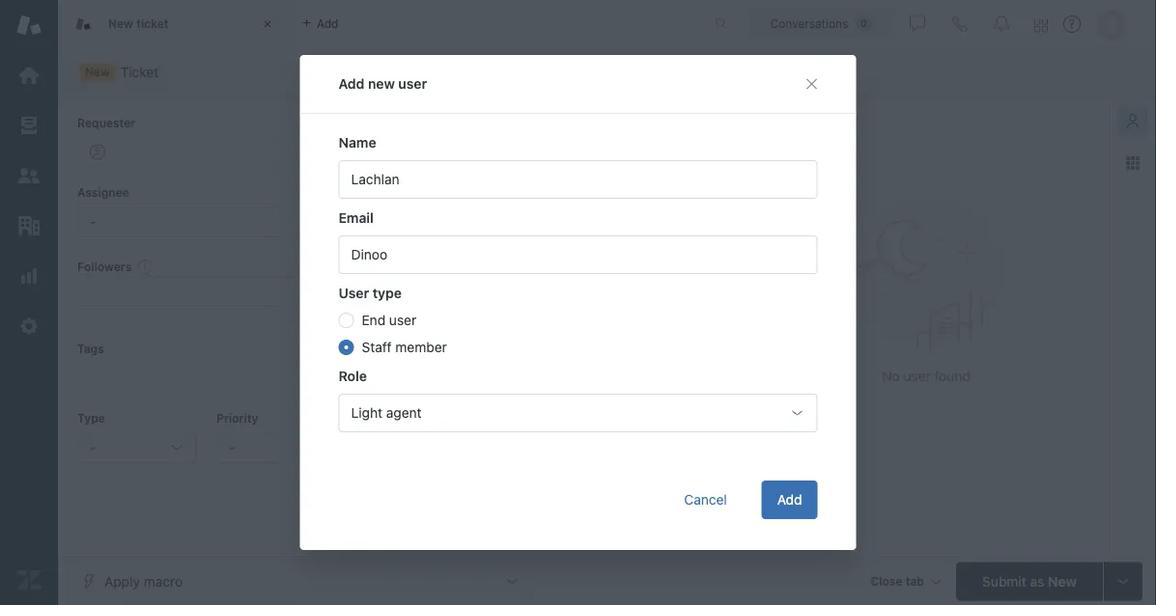 Task type: describe. For each thing, give the bounding box(es) containing it.
ticket
[[136, 17, 169, 30]]

- button for type
[[77, 433, 197, 464]]

Email field
[[339, 236, 818, 274]]

conversations
[[771, 17, 849, 30]]

follow button
[[304, 258, 336, 275]]

admin image
[[16, 314, 42, 339]]

staff member
[[362, 340, 447, 356]]

follow
[[304, 260, 336, 273]]

light agent button
[[339, 394, 818, 433]]

agent
[[386, 405, 422, 421]]

secondary element
[[58, 53, 1157, 92]]

main element
[[0, 0, 58, 606]]

0 vertical spatial user
[[398, 76, 427, 92]]

take it button
[[303, 183, 336, 203]]

add new user
[[339, 76, 427, 92]]

new for new ticket
[[108, 17, 133, 30]]

apps image
[[1126, 156, 1141, 171]]

cancel button
[[669, 481, 743, 520]]

new link
[[68, 59, 171, 86]]

no user found
[[883, 369, 971, 385]]

as
[[1031, 574, 1045, 590]]

conversations button
[[750, 8, 893, 39]]

get started image
[[16, 63, 42, 88]]

user for no user found
[[904, 369, 931, 385]]

take it
[[303, 186, 336, 199]]

- for priority
[[229, 440, 235, 456]]

close image
[[258, 14, 277, 34]]

type
[[77, 412, 105, 426]]

add for add
[[778, 492, 803, 508]]

submit
[[983, 574, 1027, 590]]

reporting image
[[16, 264, 42, 289]]

name
[[339, 135, 376, 151]]

2 vertical spatial new
[[1048, 574, 1077, 590]]



Task type: locate. For each thing, give the bounding box(es) containing it.
add left new at the left of the page
[[339, 76, 365, 92]]

light
[[351, 405, 383, 421]]

new ticket
[[108, 17, 169, 30]]

take
[[303, 186, 326, 199]]

user right new at the left of the page
[[398, 76, 427, 92]]

add new user dialog
[[300, 55, 857, 551]]

no
[[883, 369, 900, 385]]

0 horizontal spatial -
[[90, 440, 96, 456]]

0 horizontal spatial add
[[339, 76, 365, 92]]

customer context image
[[1126, 113, 1141, 129]]

cancel
[[684, 492, 727, 508]]

- button down type
[[77, 433, 197, 464]]

- button for priority
[[216, 433, 336, 464]]

- button
[[77, 433, 197, 464], [216, 433, 336, 464]]

customers image
[[16, 163, 42, 188]]

zendesk support image
[[16, 13, 42, 38]]

user for end user
[[389, 313, 417, 329]]

1 horizontal spatial add
[[778, 492, 803, 508]]

-
[[90, 440, 96, 456], [229, 440, 235, 456]]

staff
[[362, 340, 392, 356]]

end
[[362, 313, 386, 329]]

new for new
[[85, 65, 110, 79]]

0 vertical spatial add
[[339, 76, 365, 92]]

user
[[398, 76, 427, 92], [389, 313, 417, 329], [904, 369, 931, 385]]

new
[[368, 76, 395, 92]]

member
[[396, 340, 447, 356]]

views image
[[16, 113, 42, 138]]

user
[[339, 286, 369, 301]]

1 horizontal spatial -
[[229, 440, 235, 456]]

new down new ticket
[[85, 65, 110, 79]]

add right cancel
[[778, 492, 803, 508]]

- down priority
[[229, 440, 235, 456]]

role
[[339, 369, 367, 385]]

1 vertical spatial add
[[778, 492, 803, 508]]

zendesk products image
[[1035, 19, 1048, 32]]

email
[[339, 210, 374, 226]]

get help image
[[1064, 15, 1081, 33]]

0 horizontal spatial - button
[[77, 433, 197, 464]]

2 - from the left
[[229, 440, 235, 456]]

Subject field
[[375, 116, 724, 140]]

add for add new user
[[339, 76, 365, 92]]

new
[[108, 17, 133, 30], [85, 65, 110, 79], [1048, 574, 1077, 590]]

new right as
[[1048, 574, 1077, 590]]

2 vertical spatial user
[[904, 369, 931, 385]]

submit as new
[[983, 574, 1077, 590]]

type
[[373, 286, 402, 301]]

- button down priority
[[216, 433, 336, 464]]

new ticket tab
[[58, 0, 290, 48]]

user right no
[[904, 369, 931, 385]]

1 vertical spatial new
[[85, 65, 110, 79]]

light agent
[[351, 405, 422, 421]]

1 vertical spatial user
[[389, 313, 417, 329]]

add inside button
[[778, 492, 803, 508]]

priority
[[216, 412, 258, 426]]

new inside tab
[[108, 17, 133, 30]]

end user
[[362, 313, 417, 329]]

1 horizontal spatial - button
[[216, 433, 336, 464]]

close modal image
[[804, 76, 820, 92]]

- for type
[[90, 440, 96, 456]]

add button
[[762, 481, 818, 520]]

user up staff member
[[389, 313, 417, 329]]

new left ticket
[[108, 17, 133, 30]]

1 - from the left
[[90, 440, 96, 456]]

new inside secondary element
[[85, 65, 110, 79]]

organizations image
[[16, 214, 42, 239]]

zendesk image
[[16, 568, 42, 593]]

Name field
[[339, 160, 818, 199]]

1 - button from the left
[[77, 433, 197, 464]]

tabs tab list
[[58, 0, 695, 48]]

found
[[935, 369, 971, 385]]

user type
[[339, 286, 402, 301]]

0 vertical spatial new
[[108, 17, 133, 30]]

add
[[339, 76, 365, 92], [778, 492, 803, 508]]

- down type
[[90, 440, 96, 456]]

it
[[329, 186, 336, 199]]

2 - button from the left
[[216, 433, 336, 464]]



Task type: vqa. For each thing, say whether or not it's contained in the screenshot.
the Cancel button
yes



